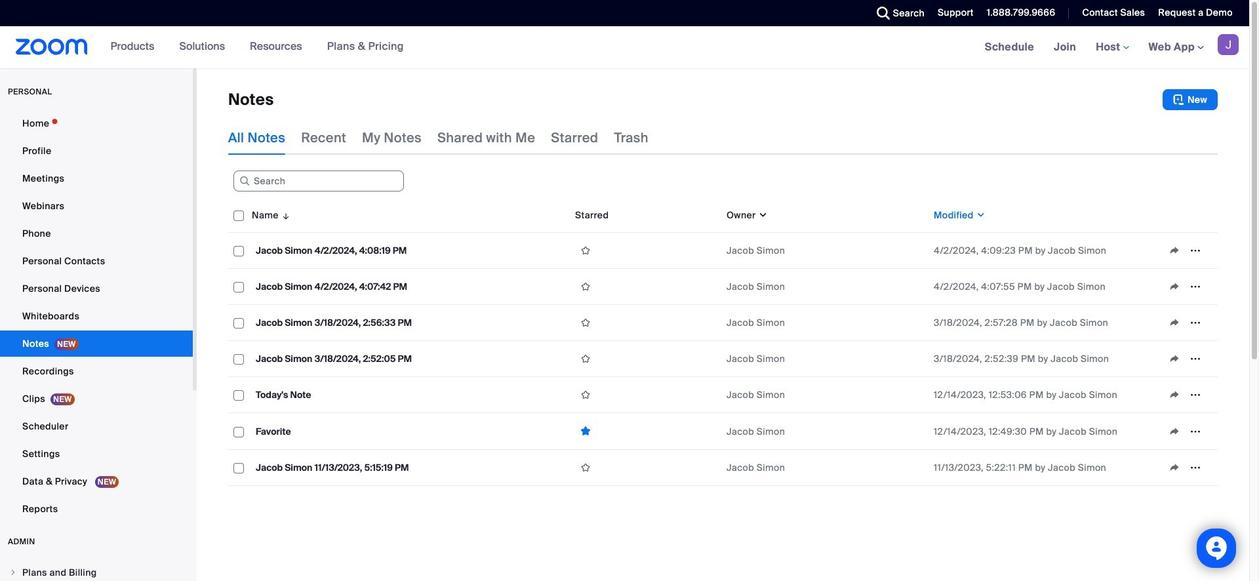 Task type: vqa. For each thing, say whether or not it's contained in the screenshot.
the rightmost Rooms
no



Task type: describe. For each thing, give the bounding box(es) containing it.
arrow down image
[[279, 207, 291, 223]]

share image for more options for today's note image
[[1164, 389, 1185, 401]]

meetings navigation
[[975, 26, 1249, 69]]

share image for "more options for favorite" "icon"
[[1164, 425, 1185, 437]]

share image
[[1164, 317, 1185, 329]]

down image
[[974, 209, 986, 222]]

more options for favorite image
[[1185, 425, 1206, 437]]

Search text field
[[233, 171, 404, 192]]

right image
[[9, 569, 17, 576]]

product information navigation
[[101, 26, 414, 68]]

more options for jacob simon 3/18/2024, 2:52:05 pm image
[[1185, 353, 1206, 365]]

tabs of all notes page tab list
[[228, 121, 648, 155]]

personal menu menu
[[0, 110, 193, 523]]

share image for more options for jacob simon 4/2/2024, 4:08:19 pm icon
[[1164, 245, 1185, 256]]

down image
[[756, 209, 768, 222]]



Task type: locate. For each thing, give the bounding box(es) containing it.
application
[[228, 198, 1228, 496], [575, 241, 716, 260], [1164, 241, 1213, 260], [575, 277, 716, 296], [1164, 277, 1213, 296], [575, 313, 716, 332], [1164, 313, 1213, 332], [575, 349, 716, 369], [1164, 349, 1213, 369], [575, 385, 716, 405], [1164, 385, 1213, 405], [575, 421, 716, 441], [1164, 421, 1213, 441], [575, 458, 716, 477], [1164, 458, 1213, 477]]

share image up share icon
[[1164, 281, 1185, 292]]

2 share image from the top
[[1164, 281, 1185, 292]]

profile picture image
[[1218, 34, 1239, 55]]

6 share image from the top
[[1164, 462, 1185, 473]]

zoom logo image
[[16, 39, 88, 55]]

share image
[[1164, 245, 1185, 256], [1164, 281, 1185, 292], [1164, 353, 1185, 365], [1164, 389, 1185, 401], [1164, 425, 1185, 437], [1164, 462, 1185, 473]]

share image down share icon
[[1164, 353, 1185, 365]]

menu item
[[0, 560, 193, 581]]

more options for jacob simon 4/2/2024, 4:07:42 pm image
[[1185, 281, 1206, 292]]

share image for more options for jacob simon 11/13/2023, 5:15:19 pm icon
[[1164, 462, 1185, 473]]

share image up more options for jacob simon 4/2/2024, 4:07:42 pm image
[[1164, 245, 1185, 256]]

more options for jacob simon 4/2/2024, 4:08:19 pm image
[[1185, 245, 1206, 256]]

share image for more options for jacob simon 4/2/2024, 4:07:42 pm image
[[1164, 281, 1185, 292]]

share image down more options for today's note image
[[1164, 425, 1185, 437]]

more options for today's note image
[[1185, 389, 1206, 401]]

5 share image from the top
[[1164, 425, 1185, 437]]

share image down more options for jacob simon 3/18/2024, 2:52:05 pm image
[[1164, 389, 1185, 401]]

banner
[[0, 26, 1249, 69]]

1 share image from the top
[[1164, 245, 1185, 256]]

share image for more options for jacob simon 3/18/2024, 2:52:05 pm image
[[1164, 353, 1185, 365]]

4 share image from the top
[[1164, 389, 1185, 401]]

more options for jacob simon 3/18/2024, 2:56:33 pm image
[[1185, 317, 1206, 329]]

more options for jacob simon 11/13/2023, 5:15:19 pm image
[[1185, 462, 1206, 473]]

3 share image from the top
[[1164, 353, 1185, 365]]

share image down "more options for favorite" "icon"
[[1164, 462, 1185, 473]]



